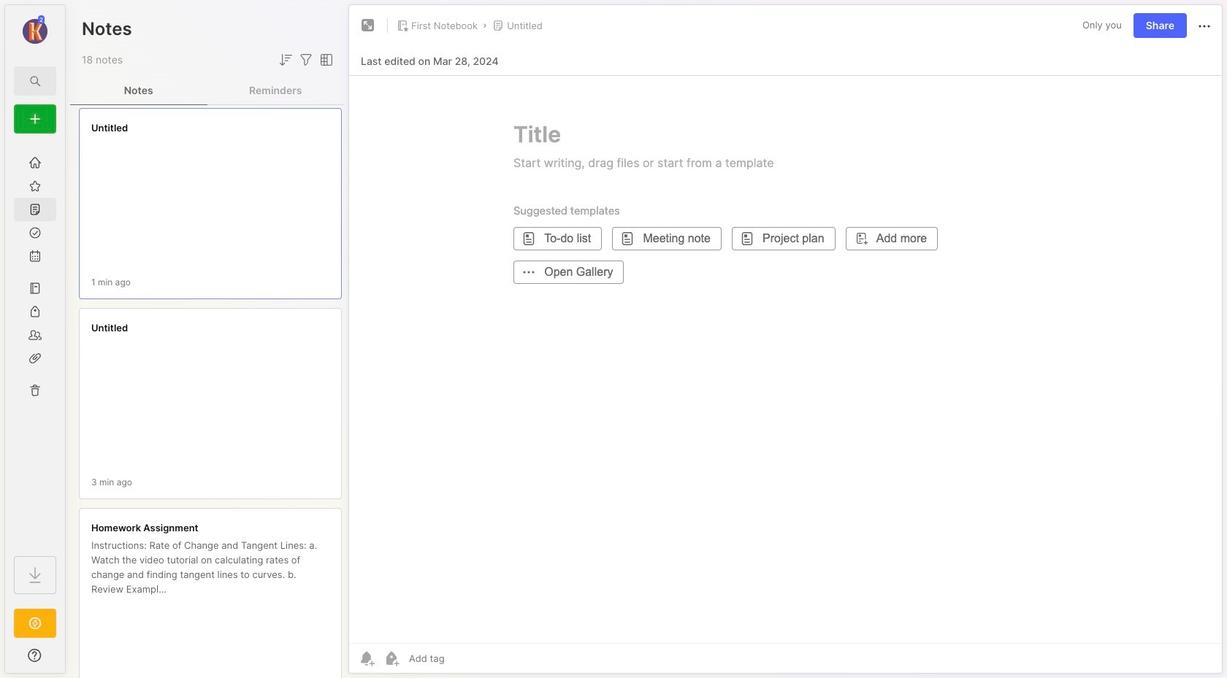 Task type: describe. For each thing, give the bounding box(es) containing it.
Add tag field
[[408, 653, 518, 666]]

WHAT'S NEW field
[[5, 645, 65, 668]]

Account field
[[5, 14, 65, 46]]

tree inside main element
[[5, 143, 65, 544]]

main element
[[0, 0, 70, 679]]

upgrade image
[[26, 615, 44, 633]]

View options field
[[315, 51, 335, 69]]

edit search image
[[26, 72, 44, 90]]



Task type: vqa. For each thing, say whether or not it's contained in the screenshot.
Add a reminder image
yes



Task type: locate. For each thing, give the bounding box(es) containing it.
click to expand image
[[64, 652, 75, 669]]

Sort options field
[[277, 51, 295, 69]]

add a reminder image
[[358, 650, 376, 668]]

add filters image
[[297, 51, 315, 69]]

add tag image
[[383, 650, 400, 668]]

Note Editor text field
[[349, 75, 1223, 644]]

tree
[[5, 143, 65, 544]]

more actions image
[[1196, 17, 1214, 35]]

More actions field
[[1196, 16, 1214, 35]]

note window element
[[349, 4, 1223, 675]]

home image
[[28, 156, 42, 170]]

expand note image
[[360, 17, 377, 34]]

tab list
[[70, 76, 344, 105]]

Add filters field
[[297, 51, 315, 69]]



